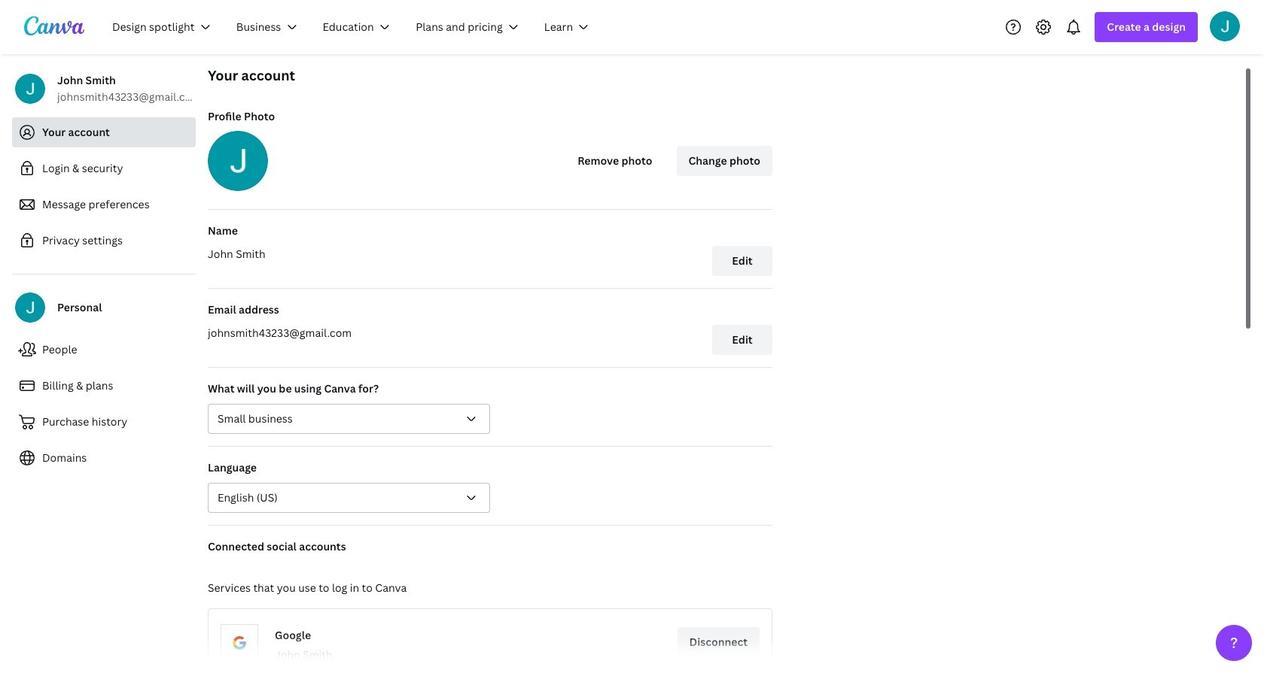 Task type: vqa. For each thing, say whether or not it's contained in the screenshot.
John Smith Image
yes



Task type: locate. For each thing, give the bounding box(es) containing it.
john smith image
[[1210, 11, 1240, 41]]

Language: English (US) button
[[208, 483, 490, 513]]

None button
[[208, 404, 490, 434]]

top level navigation element
[[102, 12, 605, 42]]



